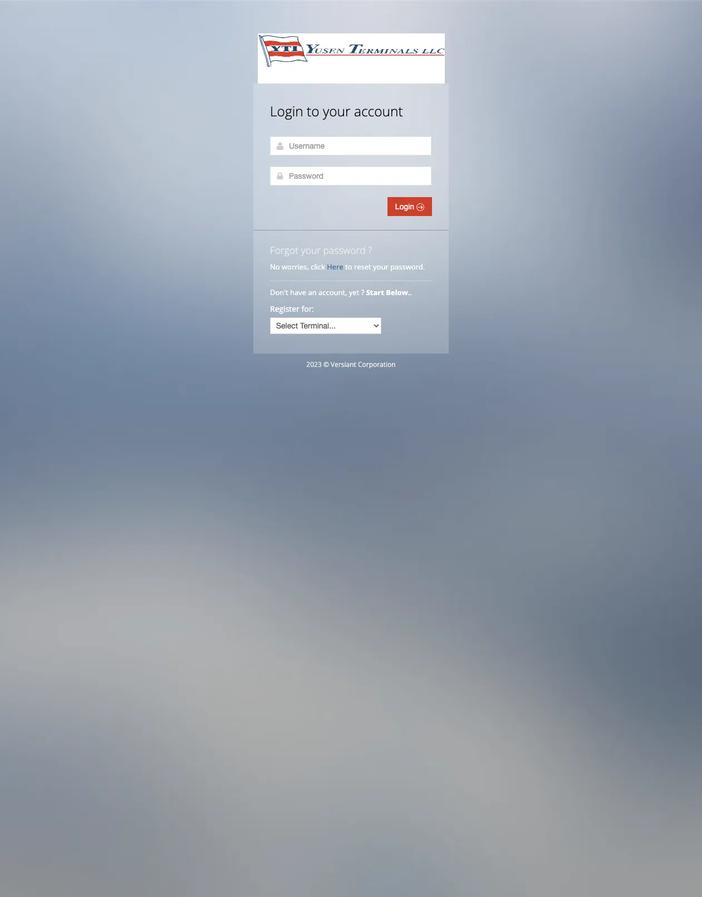 Task type: describe. For each thing, give the bounding box(es) containing it.
2023
[[307, 360, 322, 369]]

login button
[[388, 197, 432, 216]]

here
[[327, 262, 344, 272]]

to inside forgot your password ? no worries, click here to reset your password.
[[346, 262, 353, 272]]

here link
[[327, 262, 344, 272]]

click
[[311, 262, 325, 272]]

? inside forgot your password ? no worries, click here to reset your password.
[[368, 244, 373, 257]]

login for login
[[396, 202, 417, 211]]

an
[[308, 288, 317, 298]]

register for:
[[270, 304, 314, 314]]

forgot
[[270, 244, 299, 257]]

.
[[410, 288, 412, 298]]

start
[[366, 288, 384, 298]]

don't
[[270, 288, 288, 298]]

user image
[[276, 142, 285, 150]]

register
[[270, 304, 300, 314]]

0 horizontal spatial your
[[301, 244, 321, 257]]



Task type: locate. For each thing, give the bounding box(es) containing it.
?
[[368, 244, 373, 257], [361, 288, 365, 298]]

2023 © versiant corporation
[[307, 360, 396, 369]]

your
[[323, 102, 351, 120], [301, 244, 321, 257], [373, 262, 389, 272]]

1 vertical spatial to
[[346, 262, 353, 272]]

0 vertical spatial ?
[[368, 244, 373, 257]]

0 vertical spatial login
[[270, 102, 304, 120]]

account
[[354, 102, 403, 120]]

0 horizontal spatial login
[[270, 102, 304, 120]]

versiant
[[331, 360, 357, 369]]

to right here link
[[346, 262, 353, 272]]

lock image
[[276, 172, 285, 181]]

reset
[[354, 262, 372, 272]]

2 vertical spatial your
[[373, 262, 389, 272]]

login inside button
[[396, 202, 417, 211]]

to
[[307, 102, 320, 120], [346, 262, 353, 272]]

worries,
[[282, 262, 309, 272]]

login
[[270, 102, 304, 120], [396, 202, 417, 211]]

1 horizontal spatial login
[[396, 202, 417, 211]]

corporation
[[358, 360, 396, 369]]

swapright image
[[417, 203, 425, 211]]

? right yet at the top of the page
[[361, 288, 365, 298]]

your right reset at right top
[[373, 262, 389, 272]]

no
[[270, 262, 280, 272]]

? up reset at right top
[[368, 244, 373, 257]]

account,
[[319, 288, 347, 298]]

your up username text field
[[323, 102, 351, 120]]

forgot your password ? no worries, click here to reset your password.
[[270, 244, 425, 272]]

Password password field
[[270, 167, 432, 186]]

1 vertical spatial login
[[396, 202, 417, 211]]

0 horizontal spatial ?
[[361, 288, 365, 298]]

1 vertical spatial your
[[301, 244, 321, 257]]

©
[[324, 360, 329, 369]]

1 horizontal spatial to
[[346, 262, 353, 272]]

password
[[324, 244, 366, 257]]

for:
[[302, 304, 314, 314]]

your up click
[[301, 244, 321, 257]]

1 horizontal spatial your
[[323, 102, 351, 120]]

0 vertical spatial to
[[307, 102, 320, 120]]

0 horizontal spatial to
[[307, 102, 320, 120]]

have
[[290, 288, 307, 298]]

to up username text field
[[307, 102, 320, 120]]

password.
[[391, 262, 425, 272]]

1 horizontal spatial ?
[[368, 244, 373, 257]]

login for login to your account
[[270, 102, 304, 120]]

Username text field
[[270, 137, 432, 155]]

1 vertical spatial ?
[[361, 288, 365, 298]]

yet
[[349, 288, 360, 298]]

don't have an account, yet ? start below. .
[[270, 288, 414, 298]]

0 vertical spatial your
[[323, 102, 351, 120]]

2 horizontal spatial your
[[373, 262, 389, 272]]

login to your account
[[270, 102, 403, 120]]

below.
[[386, 288, 410, 298]]



